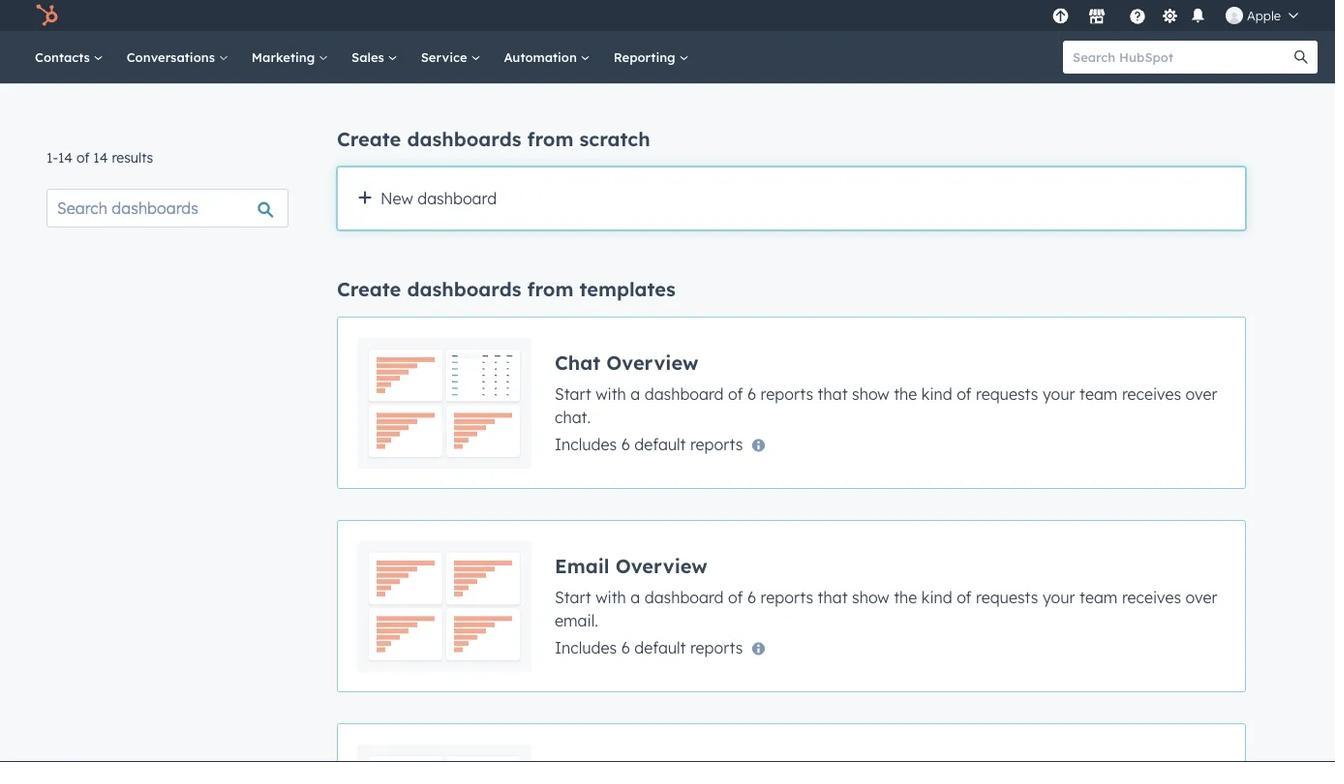 Task type: describe. For each thing, give the bounding box(es) containing it.
dashboard for email overview
[[645, 587, 724, 607]]

show for email overview
[[852, 587, 890, 607]]

that for email overview
[[818, 587, 848, 607]]

create for create dashboards from scratch
[[337, 127, 401, 151]]

email
[[555, 553, 610, 578]]

that for chat overview
[[818, 384, 848, 403]]

start for email
[[555, 587, 591, 607]]

a for chat
[[631, 384, 640, 403]]

from for scratch
[[527, 127, 574, 151]]

6 inside the chat overview start with a dashboard of 6 reports that show the kind of requests your team receives over chat.
[[747, 384, 756, 403]]

marketing image
[[357, 744, 532, 762]]

upgrade link
[[1049, 5, 1073, 26]]

email overview image
[[357, 540, 532, 672]]

your for email overview
[[1043, 587, 1075, 607]]

includes 6 default reports for email
[[555, 638, 743, 657]]

over for chat overview
[[1186, 384, 1218, 403]]

contacts
[[35, 49, 94, 65]]

create dashboards from templates
[[337, 277, 676, 301]]

team for email overview
[[1080, 587, 1118, 607]]

contacts link
[[23, 31, 115, 83]]

New dashboard checkbox
[[337, 167, 1246, 230]]

marketplaces button
[[1077, 0, 1117, 31]]

results
[[112, 149, 153, 166]]

team for chat overview
[[1080, 384, 1118, 403]]

default for chat overview
[[635, 434, 686, 454]]

notifications button
[[1186, 5, 1210, 26]]

reports inside email overview start with a dashboard of 6 reports that show the kind of requests your team receives over email.
[[761, 587, 813, 607]]

with for chat
[[596, 384, 626, 403]]

Search search field
[[46, 189, 289, 228]]

your for chat overview
[[1043, 384, 1075, 403]]

chat overview image
[[357, 337, 532, 469]]

none checkbox chat overview
[[337, 317, 1246, 489]]

show for chat overview
[[852, 384, 890, 403]]

settings link
[[1158, 5, 1182, 26]]

a for email
[[631, 587, 640, 607]]

the for email overview
[[894, 587, 917, 607]]

marketing link
[[240, 31, 340, 83]]

marketplaces image
[[1088, 9, 1106, 26]]

upgrade image
[[1052, 8, 1069, 26]]

conversations link
[[115, 31, 240, 83]]

scratch
[[580, 127, 650, 151]]

includes for chat
[[555, 434, 617, 454]]

over for email overview
[[1186, 587, 1218, 607]]

sales
[[352, 49, 388, 65]]

requests for email overview
[[976, 587, 1039, 607]]

with for email
[[596, 587, 626, 607]]

none checkbox email overview
[[337, 520, 1246, 692]]

notifications image
[[1190, 8, 1207, 26]]

apple menu
[[1047, 0, 1312, 31]]

apple
[[1247, 7, 1281, 23]]

6 inside email overview start with a dashboard of 6 reports that show the kind of requests your team receives over email.
[[747, 587, 756, 607]]

service link
[[409, 31, 492, 83]]

1-
[[46, 149, 58, 166]]

the for chat overview
[[894, 384, 917, 403]]

new
[[381, 189, 413, 208]]

automation link
[[492, 31, 602, 83]]

email.
[[555, 611, 598, 630]]



Task type: locate. For each thing, give the bounding box(es) containing it.
service
[[421, 49, 471, 65]]

none checkbox containing chat overview
[[337, 317, 1246, 489]]

create
[[337, 127, 401, 151], [337, 277, 401, 301]]

default for email overview
[[635, 638, 686, 657]]

email overview start with a dashboard of 6 reports that show the kind of requests your team receives over email.
[[555, 553, 1218, 630]]

start up email.
[[555, 587, 591, 607]]

0 vertical spatial create
[[337, 127, 401, 151]]

create down new
[[337, 277, 401, 301]]

requests for chat overview
[[976, 384, 1039, 403]]

includes 6 default reports down email.
[[555, 638, 743, 657]]

2 your from the top
[[1043, 587, 1075, 607]]

1 vertical spatial a
[[631, 587, 640, 607]]

overview inside the chat overview start with a dashboard of 6 reports that show the kind of requests your team receives over chat.
[[606, 350, 699, 374]]

0 vertical spatial from
[[527, 127, 574, 151]]

14
[[58, 149, 73, 166], [93, 149, 108, 166]]

create for create dashboards from templates
[[337, 277, 401, 301]]

2 kind from the top
[[922, 587, 953, 607]]

with
[[596, 384, 626, 403], [596, 587, 626, 607]]

dashboards down "new dashboard"
[[407, 277, 521, 301]]

kind for email overview
[[922, 587, 953, 607]]

team inside the chat overview start with a dashboard of 6 reports that show the kind of requests your team receives over chat.
[[1080, 384, 1118, 403]]

1 kind from the top
[[922, 384, 953, 403]]

1 vertical spatial create
[[337, 277, 401, 301]]

2 14 from the left
[[93, 149, 108, 166]]

includes 6 default reports inside email overview option
[[555, 638, 743, 657]]

a inside the chat overview start with a dashboard of 6 reports that show the kind of requests your team receives over chat.
[[631, 384, 640, 403]]

hubspot link
[[23, 4, 73, 27]]

0 vertical spatial requests
[[976, 384, 1039, 403]]

2 a from the top
[[631, 587, 640, 607]]

1 a from the top
[[631, 384, 640, 403]]

1 vertical spatial dashboards
[[407, 277, 521, 301]]

receives for email overview
[[1122, 587, 1181, 607]]

new dashboard
[[381, 189, 497, 208]]

from
[[527, 127, 574, 151], [527, 277, 574, 301]]

2 show from the top
[[852, 587, 890, 607]]

conversations
[[127, 49, 219, 65]]

1 show from the top
[[852, 384, 890, 403]]

1 includes from the top
[[555, 434, 617, 454]]

0 vertical spatial the
[[894, 384, 917, 403]]

reporting link
[[602, 31, 701, 83]]

1 includes 6 default reports from the top
[[555, 434, 743, 454]]

0 vertical spatial none checkbox
[[337, 317, 1246, 489]]

2 from from the top
[[527, 277, 574, 301]]

0 vertical spatial dashboards
[[407, 127, 521, 151]]

2 receives from the top
[[1122, 587, 1181, 607]]

1 the from the top
[[894, 384, 917, 403]]

1 vertical spatial start
[[555, 587, 591, 607]]

1 default from the top
[[635, 434, 686, 454]]

includes 6 default reports down the chat.
[[555, 434, 743, 454]]

requests inside email overview start with a dashboard of 6 reports that show the kind of requests your team receives over email.
[[976, 587, 1039, 607]]

1 none checkbox from the top
[[337, 317, 1246, 489]]

your
[[1043, 384, 1075, 403], [1043, 587, 1075, 607]]

kind inside email overview start with a dashboard of 6 reports that show the kind of requests your team receives over email.
[[922, 587, 953, 607]]

the inside email overview start with a dashboard of 6 reports that show the kind of requests your team receives over email.
[[894, 587, 917, 607]]

with inside email overview start with a dashboard of 6 reports that show the kind of requests your team receives over email.
[[596, 587, 626, 607]]

overview for email overview
[[616, 553, 708, 578]]

1 vertical spatial with
[[596, 587, 626, 607]]

kind inside the chat overview start with a dashboard of 6 reports that show the kind of requests your team receives over chat.
[[922, 384, 953, 403]]

overview right chat
[[606, 350, 699, 374]]

includes 6 default reports inside chat overview option
[[555, 434, 743, 454]]

1 vertical spatial overview
[[616, 553, 708, 578]]

the
[[894, 384, 917, 403], [894, 587, 917, 607]]

receives
[[1122, 384, 1181, 403], [1122, 587, 1181, 607]]

reporting
[[614, 49, 679, 65]]

None checkbox
[[337, 723, 1246, 762]]

1 14 from the left
[[58, 149, 73, 166]]

team
[[1080, 384, 1118, 403], [1080, 587, 1118, 607]]

2 vertical spatial dashboard
[[645, 587, 724, 607]]

overview inside email overview start with a dashboard of 6 reports that show the kind of requests your team receives over email.
[[616, 553, 708, 578]]

over inside the chat overview start with a dashboard of 6 reports that show the kind of requests your team receives over chat.
[[1186, 384, 1218, 403]]

includes inside chat overview option
[[555, 434, 617, 454]]

with up email.
[[596, 587, 626, 607]]

0 vertical spatial receives
[[1122, 384, 1181, 403]]

1 your from the top
[[1043, 384, 1075, 403]]

1 vertical spatial includes
[[555, 638, 617, 657]]

a
[[631, 384, 640, 403], [631, 587, 640, 607]]

1 vertical spatial your
[[1043, 587, 1075, 607]]

over
[[1186, 384, 1218, 403], [1186, 587, 1218, 607]]

create dashboards from scratch
[[337, 127, 650, 151]]

chat overview start with a dashboard of 6 reports that show the kind of requests your team receives over chat.
[[555, 350, 1218, 427]]

your inside email overview start with a dashboard of 6 reports that show the kind of requests your team receives over email.
[[1043, 587, 1075, 607]]

help button
[[1121, 5, 1154, 26]]

0 vertical spatial default
[[635, 434, 686, 454]]

search button
[[1285, 41, 1318, 74]]

0 vertical spatial show
[[852, 384, 890, 403]]

includes down the chat.
[[555, 434, 617, 454]]

your inside the chat overview start with a dashboard of 6 reports that show the kind of requests your team receives over chat.
[[1043, 384, 1075, 403]]

0 vertical spatial team
[[1080, 384, 1118, 403]]

from left scratch
[[527, 127, 574, 151]]

includes 6 default reports for chat
[[555, 434, 743, 454]]

help image
[[1129, 9, 1146, 26]]

create up new
[[337, 127, 401, 151]]

show
[[852, 384, 890, 403], [852, 587, 890, 607]]

reports inside the chat overview start with a dashboard of 6 reports that show the kind of requests your team receives over chat.
[[761, 384, 813, 403]]

0 vertical spatial includes
[[555, 434, 617, 454]]

2 team from the top
[[1080, 587, 1118, 607]]

overview
[[606, 350, 699, 374], [616, 553, 708, 578]]

0 vertical spatial a
[[631, 384, 640, 403]]

2 includes 6 default reports from the top
[[555, 638, 743, 657]]

2 requests from the top
[[976, 587, 1039, 607]]

start inside the chat overview start with a dashboard of 6 reports that show the kind of requests your team receives over chat.
[[555, 384, 591, 403]]

0 vertical spatial your
[[1043, 384, 1075, 403]]

marketing
[[252, 49, 319, 65]]

dashboards
[[407, 127, 521, 151], [407, 277, 521, 301]]

1 with from the top
[[596, 384, 626, 403]]

2 dashboards from the top
[[407, 277, 521, 301]]

2 create from the top
[[337, 277, 401, 301]]

1 vertical spatial includes 6 default reports
[[555, 638, 743, 657]]

default
[[635, 434, 686, 454], [635, 638, 686, 657]]

includes 6 default reports
[[555, 434, 743, 454], [555, 638, 743, 657]]

default inside email overview option
[[635, 638, 686, 657]]

sales link
[[340, 31, 409, 83]]

show inside the chat overview start with a dashboard of 6 reports that show the kind of requests your team receives over chat.
[[852, 384, 890, 403]]

1 from from the top
[[527, 127, 574, 151]]

2 default from the top
[[635, 638, 686, 657]]

kind
[[922, 384, 953, 403], [922, 587, 953, 607]]

templates
[[580, 277, 676, 301]]

dashboard for chat overview
[[645, 384, 724, 403]]

1 start from the top
[[555, 384, 591, 403]]

dashboard inside the chat overview start with a dashboard of 6 reports that show the kind of requests your team receives over chat.
[[645, 384, 724, 403]]

dashboard inside the new dashboard "option"
[[418, 189, 497, 208]]

of
[[76, 149, 90, 166], [728, 384, 743, 403], [957, 384, 972, 403], [728, 587, 743, 607], [957, 587, 972, 607]]

0 vertical spatial start
[[555, 384, 591, 403]]

1 vertical spatial receives
[[1122, 587, 1181, 607]]

2 the from the top
[[894, 587, 917, 607]]

with inside the chat overview start with a dashboard of 6 reports that show the kind of requests your team receives over chat.
[[596, 384, 626, 403]]

hubspot image
[[35, 4, 58, 27]]

start
[[555, 384, 591, 403], [555, 587, 591, 607]]

1 team from the top
[[1080, 384, 1118, 403]]

with down chat
[[596, 384, 626, 403]]

that
[[818, 384, 848, 403], [818, 587, 848, 607]]

requests
[[976, 384, 1039, 403], [976, 587, 1039, 607]]

0 vertical spatial kind
[[922, 384, 953, 403]]

from left templates
[[527, 277, 574, 301]]

1 vertical spatial default
[[635, 638, 686, 657]]

includes down email.
[[555, 638, 617, 657]]

start inside email overview start with a dashboard of 6 reports that show the kind of requests your team receives over email.
[[555, 587, 591, 607]]

1 that from the top
[[818, 384, 848, 403]]

1 vertical spatial none checkbox
[[337, 520, 1246, 692]]

apple lee image
[[1226, 7, 1243, 24]]

1 vertical spatial requests
[[976, 587, 1039, 607]]

over inside email overview start with a dashboard of 6 reports that show the kind of requests your team receives over email.
[[1186, 587, 1218, 607]]

dashboards for templates
[[407, 277, 521, 301]]

1 receives from the top
[[1122, 384, 1181, 403]]

receives inside email overview start with a dashboard of 6 reports that show the kind of requests your team receives over email.
[[1122, 587, 1181, 607]]

2 over from the top
[[1186, 587, 1218, 607]]

0 vertical spatial overview
[[606, 350, 699, 374]]

dashboard
[[418, 189, 497, 208], [645, 384, 724, 403], [645, 587, 724, 607]]

chat
[[555, 350, 600, 374]]

2 that from the top
[[818, 587, 848, 607]]

reports
[[761, 384, 813, 403], [690, 434, 743, 454], [761, 587, 813, 607], [690, 638, 743, 657]]

2 includes from the top
[[555, 638, 617, 657]]

1 vertical spatial team
[[1080, 587, 1118, 607]]

1 vertical spatial kind
[[922, 587, 953, 607]]

overview right "email"
[[616, 553, 708, 578]]

show inside email overview start with a dashboard of 6 reports that show the kind of requests your team receives over email.
[[852, 587, 890, 607]]

0 vertical spatial that
[[818, 384, 848, 403]]

0 vertical spatial includes 6 default reports
[[555, 434, 743, 454]]

that inside email overview start with a dashboard of 6 reports that show the kind of requests your team receives over email.
[[818, 587, 848, 607]]

2 with from the top
[[596, 587, 626, 607]]

none checkbox containing email overview
[[337, 520, 1246, 692]]

0 horizontal spatial 14
[[58, 149, 73, 166]]

settings image
[[1161, 8, 1179, 26]]

a inside email overview start with a dashboard of 6 reports that show the kind of requests your team receives over email.
[[631, 587, 640, 607]]

1 vertical spatial over
[[1186, 587, 1218, 607]]

dashboards for scratch
[[407, 127, 521, 151]]

1 vertical spatial the
[[894, 587, 917, 607]]

includes inside email overview option
[[555, 638, 617, 657]]

1 vertical spatial from
[[527, 277, 574, 301]]

kind for chat overview
[[922, 384, 953, 403]]

the inside the chat overview start with a dashboard of 6 reports that show the kind of requests your team receives over chat.
[[894, 384, 917, 403]]

1-14 of 14 results
[[46, 149, 153, 166]]

apple button
[[1214, 0, 1310, 31]]

1 vertical spatial dashboard
[[645, 384, 724, 403]]

1 vertical spatial show
[[852, 587, 890, 607]]

0 vertical spatial dashboard
[[418, 189, 497, 208]]

search image
[[1295, 50, 1308, 64]]

1 horizontal spatial 14
[[93, 149, 108, 166]]

from for templates
[[527, 277, 574, 301]]

1 over from the top
[[1186, 384, 1218, 403]]

chat.
[[555, 407, 591, 427]]

1 create from the top
[[337, 127, 401, 151]]

Search HubSpot search field
[[1063, 41, 1300, 74]]

1 requests from the top
[[976, 384, 1039, 403]]

6
[[747, 384, 756, 403], [621, 434, 630, 454], [747, 587, 756, 607], [621, 638, 630, 657]]

start up the chat.
[[555, 384, 591, 403]]

that inside the chat overview start with a dashboard of 6 reports that show the kind of requests your team receives over chat.
[[818, 384, 848, 403]]

0 vertical spatial with
[[596, 384, 626, 403]]

receives inside the chat overview start with a dashboard of 6 reports that show the kind of requests your team receives over chat.
[[1122, 384, 1181, 403]]

2 none checkbox from the top
[[337, 520, 1246, 692]]

team inside email overview start with a dashboard of 6 reports that show the kind of requests your team receives over email.
[[1080, 587, 1118, 607]]

overview for chat overview
[[606, 350, 699, 374]]

1 dashboards from the top
[[407, 127, 521, 151]]

0 vertical spatial over
[[1186, 384, 1218, 403]]

None checkbox
[[337, 317, 1246, 489], [337, 520, 1246, 692]]

dashboard inside email overview start with a dashboard of 6 reports that show the kind of requests your team receives over email.
[[645, 587, 724, 607]]

automation
[[504, 49, 581, 65]]

receives for chat overview
[[1122, 384, 1181, 403]]

default inside chat overview option
[[635, 434, 686, 454]]

includes
[[555, 434, 617, 454], [555, 638, 617, 657]]

dashboards up "new dashboard"
[[407, 127, 521, 151]]

2 start from the top
[[555, 587, 591, 607]]

includes for email
[[555, 638, 617, 657]]

start for chat
[[555, 384, 591, 403]]

1 vertical spatial that
[[818, 587, 848, 607]]

requests inside the chat overview start with a dashboard of 6 reports that show the kind of requests your team receives over chat.
[[976, 384, 1039, 403]]



Task type: vqa. For each thing, say whether or not it's contained in the screenshot.
caret image
no



